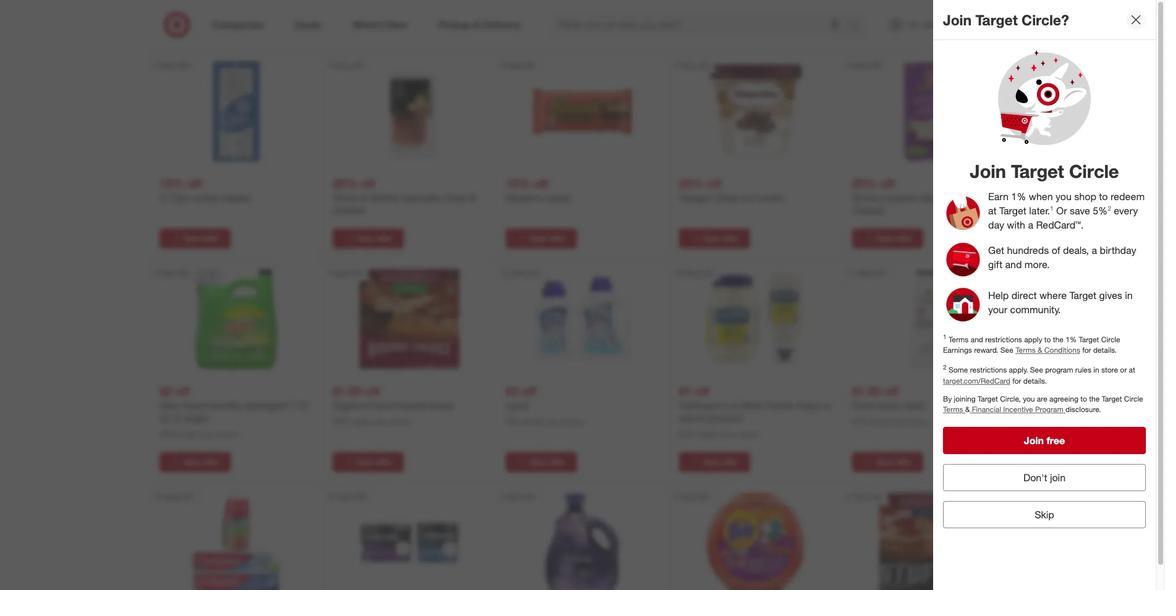 Task type: describe. For each thing, give the bounding box(es) containing it.
a inside every day with a redcard™.
[[1028, 219, 1034, 232]]

2 some restrictions apply. see program rules in store or at target.com/redcard for details.
[[943, 364, 1136, 386]]

& right the meat
[[470, 192, 476, 204]]

hand
[[373, 400, 395, 412]]

terms for terms
[[943, 405, 966, 414]]

25%
[[679, 177, 704, 191]]

deals,
[[1063, 244, 1089, 257]]

pizza
[[431, 400, 454, 412]]

$1.50 for dove
[[853, 384, 881, 399]]

terms & conditions link
[[1016, 346, 1081, 355]]

1 vertical spatial you
[[1023, 395, 1035, 404]]

$2
[[160, 384, 172, 399]]

target.com/redcard
[[943, 376, 1011, 386]]

off for 20% off annie's boxed natural mac & cheese
[[880, 177, 895, 191]]

1 vertical spatial the
[[1090, 395, 1100, 404]]

at inside earn 1% when you shop to redeem at target later.
[[989, 205, 997, 217]]

mfr inside $3 off lysol mfr single-use coupon
[[506, 418, 522, 427]]

don't join button
[[943, 465, 1146, 492]]

program
[[1046, 366, 1074, 375]]

help direct where target gives in your community.
[[989, 289, 1133, 316]]

off for 20% off good & gather specialty meat & cheese
[[360, 177, 375, 191]]

rules
[[1076, 366, 1092, 375]]

by
[[943, 395, 952, 404]]

& right good
[[361, 192, 367, 204]]

save
[[1070, 205, 1091, 217]]

apply.
[[1009, 366, 1029, 375]]

mfr inside $2 off gain liquid laundry detergent 113 oz or larger mfr single-use coupon
[[160, 430, 175, 440]]

agreeing
[[1050, 395, 1079, 404]]

or inside 2 some restrictions apply. see program rules in store or at target.com/redcard for details.
[[1121, 366, 1127, 375]]

$1.50 off dove body wash mfr single-use coupon
[[853, 384, 932, 427]]

2 vertical spatial circle
[[1125, 395, 1144, 404]]

dazs
[[717, 192, 739, 204]]

body
[[878, 400, 900, 412]]

single- inside $1 off hellmann's or best foods mayo or sauce product mfr single-use coupon
[[697, 430, 720, 440]]

1 for or
[[1051, 205, 1054, 212]]

mfr inside the "$1.50 off digiorno hand tossed pizza mfr single-use coupon"
[[333, 418, 349, 427]]

the inside the 1 terms and restrictions apply to the 1% target circle earnings reward. see
[[1053, 335, 1064, 345]]

& inside join target circle dialog
[[1038, 346, 1043, 355]]

tossed
[[398, 400, 428, 412]]

off for 15% off q tips cotton swabs
[[187, 177, 202, 191]]

in inside 2 some restrictions apply. see program rules in store or at target.com/redcard for details.
[[1094, 366, 1100, 375]]

or inside $2 off gain liquid laundry detergent 113 oz or larger mfr single-use coupon
[[173, 412, 182, 425]]

digiorno
[[333, 400, 370, 412]]

join for join free
[[1024, 435, 1044, 447]]

swabs
[[223, 192, 251, 204]]

coupon inside $2 off gain liquid laundry detergent 113 oz or larger mfr single-use coupon
[[214, 430, 239, 440]]

use inside $3 off lysol mfr single-use coupon
[[546, 418, 558, 427]]

see inside 2 some restrictions apply. see program rules in store or at target.com/redcard for details.
[[1031, 366, 1044, 375]]

sauce
[[679, 412, 706, 425]]

15% for 15% off reese's candy
[[506, 177, 530, 191]]

off for $3 off lysol mfr single-use coupon
[[522, 384, 536, 399]]

to for shop
[[1100, 191, 1108, 203]]

circle inside the 1 terms and restrictions apply to the 1% target circle earnings reward. see
[[1102, 335, 1121, 345]]

your
[[989, 304, 1008, 316]]

gift
[[989, 258, 1003, 271]]

15% for 15% off q tips cotton swabs
[[160, 177, 184, 191]]

mfr inside $1 off hellmann's or best foods mayo or sauce product mfr single-use coupon
[[679, 430, 695, 440]]

boxed
[[888, 192, 916, 204]]

target left circle?
[[976, 11, 1018, 28]]

$3
[[506, 384, 518, 399]]

25% off haagen dazs ice cream
[[679, 177, 785, 204]]

15% off q tips cotton swabs
[[160, 177, 251, 204]]

ice
[[741, 192, 754, 204]]

use inside $1.50 off dove body wash mfr single-use coupon
[[893, 418, 905, 427]]

annie's
[[853, 192, 885, 204]]

target down the store
[[1102, 395, 1123, 404]]

or right mayo
[[823, 400, 832, 412]]

113
[[291, 400, 307, 412]]

0 vertical spatial circle
[[1070, 160, 1119, 183]]

day
[[989, 219, 1005, 232]]

terms for terms & conditions for details.
[[1016, 346, 1036, 355]]

15% off reese's candy
[[506, 177, 571, 204]]

dove
[[853, 400, 875, 412]]

earn 1% when you shop to redeem at target later.
[[989, 191, 1145, 217]]

reese's
[[506, 192, 541, 204]]

join
[[1050, 472, 1066, 484]]

2 inside 1 or save 5% 2
[[1108, 205, 1112, 212]]

help
[[989, 289, 1009, 302]]

more.
[[1025, 258, 1050, 271]]

q
[[160, 192, 167, 204]]

join free
[[1024, 435, 1065, 447]]

1 link
[[1051, 205, 1054, 217]]

circle,
[[1000, 395, 1021, 404]]

incentive
[[1004, 405, 1034, 414]]

join for join target circle
[[970, 160, 1006, 183]]

free
[[1047, 435, 1065, 447]]

conditions
[[1045, 346, 1081, 355]]

target.com/redcard link
[[943, 376, 1011, 386]]

gather
[[370, 192, 400, 204]]

terms inside the 1 terms and restrictions apply to the 1% target circle earnings reward. see
[[949, 335, 969, 345]]

mayo
[[796, 400, 820, 412]]

off for $2 off gain liquid laundry detergent 113 oz or larger mfr single-use coupon
[[175, 384, 190, 399]]

wash
[[903, 400, 926, 412]]

$1 off hellmann's or best foods mayo or sauce product mfr single-use coupon
[[679, 384, 832, 440]]

candy
[[544, 192, 571, 204]]

0 vertical spatial details.
[[1094, 346, 1117, 355]]

2 vertical spatial to
[[1081, 395, 1088, 404]]

a inside get hundreds of deals, a birthday gift and more.
[[1092, 244, 1098, 257]]

don't
[[1024, 472, 1048, 484]]

birthday
[[1100, 244, 1137, 257]]

financial incentive program link
[[970, 405, 1066, 414]]

foods
[[766, 400, 793, 412]]

gain
[[160, 400, 180, 412]]

oz
[[160, 412, 170, 425]]

join target circle
[[970, 160, 1119, 183]]

single- inside $1.50 off dove body wash mfr single-use coupon
[[870, 418, 893, 427]]

where
[[1040, 289, 1067, 302]]

meat
[[445, 192, 467, 204]]

of
[[1052, 244, 1061, 257]]

mac
[[951, 192, 970, 204]]

mfr inside $1.50 off dove body wash mfr single-use coupon
[[853, 418, 868, 427]]

search button
[[844, 11, 874, 41]]

circle?
[[1022, 11, 1070, 28]]

see inside the 1 terms and restrictions apply to the 1% target circle earnings reward. see
[[1001, 346, 1014, 355]]



Task type: vqa. For each thing, say whether or not it's contained in the screenshot.


Task type: locate. For each thing, give the bounding box(es) containing it.
2 15% from the left
[[506, 177, 530, 191]]

gives
[[1100, 289, 1123, 302]]

1 15% from the left
[[160, 177, 184, 191]]

search
[[844, 20, 874, 32]]

details. up the store
[[1094, 346, 1117, 355]]

to up the 5%
[[1100, 191, 1108, 203]]

good
[[333, 192, 358, 204]]

off up boxed
[[880, 177, 895, 191]]

$1.50
[[333, 384, 361, 399], [853, 384, 881, 399]]

target inside the 1 terms and restrictions apply to the 1% target circle earnings reward. see
[[1079, 335, 1100, 345]]

and inside get hundreds of deals, a birthday gift and more.
[[1006, 258, 1022, 271]]

to inside earn 1% when you shop to redeem at target later.
[[1100, 191, 1108, 203]]

1 or save 5% 2
[[1051, 205, 1112, 217]]

join target circle dialog
[[934, 0, 1166, 591]]

you
[[1056, 191, 1072, 203], [1023, 395, 1035, 404]]

0 horizontal spatial see
[[1001, 346, 1014, 355]]

coupon inside $3 off lysol mfr single-use coupon
[[560, 418, 586, 427]]

0 vertical spatial join
[[943, 11, 972, 28]]

off inside $2 off gain liquid laundry detergent 113 oz or larger mfr single-use coupon
[[175, 384, 190, 399]]

single- inside the "$1.50 off digiorno hand tossed pizza mfr single-use coupon"
[[351, 418, 373, 427]]

1% inside the 1 terms and restrictions apply to the 1% target circle earnings reward. see
[[1066, 335, 1077, 345]]

hellmann's
[[679, 400, 728, 412]]

every day with a redcard™.
[[989, 205, 1139, 232]]

1 horizontal spatial 15%
[[506, 177, 530, 191]]

1 vertical spatial for
[[1013, 376, 1022, 386]]

0 horizontal spatial 2
[[943, 364, 947, 371]]

circle
[[1070, 160, 1119, 183], [1102, 335, 1121, 345], [1125, 395, 1144, 404]]

off up body at the right
[[884, 384, 899, 399]]

every
[[1114, 205, 1139, 217]]

0 vertical spatial see
[[1001, 346, 1014, 355]]

2 vertical spatial terms
[[943, 405, 966, 414]]

details.
[[1094, 346, 1117, 355], [1024, 376, 1047, 386]]

terms & conditions for details.
[[1016, 346, 1117, 355]]

see right apply.
[[1031, 366, 1044, 375]]

0 horizontal spatial the
[[1053, 335, 1064, 345]]

0 vertical spatial 1
[[1051, 205, 1054, 212]]

1 vertical spatial in
[[1094, 366, 1100, 375]]

$1.50 up digiorno
[[333, 384, 361, 399]]

are
[[1037, 395, 1048, 404]]

&
[[361, 192, 367, 204], [470, 192, 476, 204], [973, 192, 979, 204], [1038, 346, 1043, 355]]

reward.
[[975, 346, 999, 355]]

$2 off gain liquid laundry detergent 113 oz or larger mfr single-use coupon
[[160, 384, 307, 440]]

1 vertical spatial join
[[970, 160, 1006, 183]]

2 horizontal spatial 2
[[1108, 205, 1112, 212]]

off inside 20% off annie's boxed natural mac & cheese
[[880, 177, 895, 191]]

single- inside $3 off lysol mfr single-use coupon
[[524, 418, 546, 427]]

at up day
[[989, 205, 997, 217]]

cheese inside 20% off good & gather specialty meat & cheese
[[333, 204, 365, 217]]

off up hand
[[365, 384, 379, 399]]

1 cheese from the left
[[333, 204, 365, 217]]

1 horizontal spatial cheese
[[853, 204, 885, 217]]

0 horizontal spatial in
[[1094, 366, 1100, 375]]

target inside earn 1% when you shop to redeem at target later.
[[1000, 205, 1027, 217]]

1 horizontal spatial 1
[[1051, 205, 1054, 212]]

$3 off lysol mfr single-use coupon
[[506, 384, 586, 427]]

20% for 20% off good & gather specialty meat & cheese
[[333, 177, 357, 191]]

20% up annie's
[[853, 177, 877, 191]]

15% inside 15% off q tips cotton swabs
[[160, 177, 184, 191]]

off right $3 at the left bottom of the page
[[522, 384, 536, 399]]

2 for 2 some restrictions apply. see program rules in store or at target.com/redcard for details.
[[943, 364, 947, 371]]

2 vertical spatial join
[[1024, 435, 1044, 447]]

1 20% from the left
[[333, 177, 357, 191]]

lysol
[[506, 400, 529, 412]]

1 vertical spatial 2
[[1108, 205, 1112, 212]]

mfr down lysol
[[506, 418, 522, 427]]

$1.50 off digiorno hand tossed pizza mfr single-use coupon
[[333, 384, 454, 427]]

2 vertical spatial 2
[[943, 364, 947, 371]]

$1.50 for digiorno
[[333, 384, 361, 399]]

& right mac
[[973, 192, 979, 204]]

off up candy
[[534, 177, 548, 191]]

0 horizontal spatial 1%
[[1012, 191, 1027, 203]]

restrictions up reward.
[[986, 335, 1023, 345]]

1% right earn
[[1012, 191, 1027, 203]]

and up reward.
[[971, 335, 984, 345]]

2 cheese from the left
[[853, 204, 885, 217]]

1 horizontal spatial 20%
[[853, 177, 877, 191]]

0 vertical spatial 1%
[[1012, 191, 1027, 203]]

coupon inside the "$1.50 off digiorno hand tossed pizza mfr single-use coupon"
[[387, 418, 412, 427]]

in right rules
[[1094, 366, 1100, 375]]

0 vertical spatial for
[[1083, 346, 1092, 355]]

direct
[[1012, 289, 1037, 302]]

2 $1.50 from the left
[[853, 384, 881, 399]]

20%
[[333, 177, 357, 191], [853, 177, 877, 191]]

off up gather
[[360, 177, 375, 191]]

mfr down digiorno
[[333, 418, 349, 427]]

terms down apply
[[1016, 346, 1036, 355]]

1% inside earn 1% when you shop to redeem at target later.
[[1012, 191, 1027, 203]]

join for join target circle?
[[943, 11, 972, 28]]

or right oz
[[173, 412, 182, 425]]

0 vertical spatial 2 link
[[976, 11, 1003, 38]]

15% inside 15% off reese's candy
[[506, 177, 530, 191]]

at
[[989, 205, 997, 217], [1129, 366, 1136, 375]]

1 inside the 1 terms and restrictions apply to the 1% target circle earnings reward. see
[[943, 334, 947, 341]]

1 horizontal spatial to
[[1081, 395, 1088, 404]]

laundry
[[209, 400, 242, 412]]

target inside help direct where target gives in your community.
[[1070, 289, 1097, 302]]

2 20% from the left
[[853, 177, 877, 191]]

2 link left every
[[1108, 205, 1112, 217]]

0 horizontal spatial 1
[[943, 334, 947, 341]]

terms down by
[[943, 405, 966, 414]]

target up when
[[1011, 160, 1065, 183]]

coupon inside $1 off hellmann's or best foods mayo or sauce product mfr single-use coupon
[[733, 430, 759, 440]]

off inside $1 off hellmann's or best foods mayo or sauce product mfr single-use coupon
[[695, 384, 710, 399]]

1 vertical spatial at
[[1129, 366, 1136, 375]]

1% up terms & conditions for details.
[[1066, 335, 1077, 345]]

off
[[187, 177, 202, 191], [360, 177, 375, 191], [534, 177, 548, 191], [707, 177, 722, 191], [880, 177, 895, 191], [175, 384, 190, 399], [365, 384, 379, 399], [522, 384, 536, 399], [695, 384, 710, 399], [884, 384, 899, 399]]

in inside help direct where target gives in your community.
[[1125, 289, 1133, 302]]

off for $1.50 off dove body wash mfr single-use coupon
[[884, 384, 899, 399]]

20% off good & gather specialty meat & cheese
[[333, 177, 476, 217]]

or left best
[[731, 400, 740, 412]]

off inside the "$1.50 off digiorno hand tossed pizza mfr single-use coupon"
[[365, 384, 379, 399]]

joining
[[954, 395, 976, 404]]

off right $2
[[175, 384, 190, 399]]

get hundreds of deals, a birthday gift and more.
[[989, 244, 1137, 271]]

coupon
[[387, 418, 412, 427], [560, 418, 586, 427], [907, 418, 932, 427], [214, 430, 239, 440], [733, 430, 759, 440]]

1 vertical spatial and
[[971, 335, 984, 345]]

20% inside 20% off annie's boxed natural mac & cheese
[[853, 177, 877, 191]]

& inside 20% off annie's boxed natural mac & cheese
[[973, 192, 979, 204]]

detergent
[[245, 400, 288, 412]]

2 horizontal spatial to
[[1100, 191, 1108, 203]]

0 vertical spatial and
[[1006, 258, 1022, 271]]

target up terms & conditions for details.
[[1079, 335, 1100, 345]]

off for 25% off haagen dazs ice cream
[[707, 177, 722, 191]]

community.
[[1011, 304, 1061, 316]]

1 horizontal spatial for
[[1083, 346, 1092, 355]]

1 vertical spatial see
[[1031, 366, 1044, 375]]

see right reward.
[[1001, 346, 1014, 355]]

financial incentive program
[[972, 405, 1064, 414]]

2 left every
[[1108, 205, 1112, 212]]

2 left some
[[943, 364, 947, 371]]

at right the store
[[1129, 366, 1136, 375]]

off inside 15% off reese's candy
[[534, 177, 548, 191]]

$1.50 up dove
[[853, 384, 881, 399]]

tips
[[170, 192, 189, 204]]

1 vertical spatial terms
[[1016, 346, 1036, 355]]

1 horizontal spatial the
[[1090, 395, 1100, 404]]

& down apply
[[1038, 346, 1043, 355]]

1 vertical spatial 2 link
[[1108, 205, 1112, 217]]

1 horizontal spatial a
[[1092, 244, 1098, 257]]

1 up earnings
[[943, 334, 947, 341]]

cheese left boxed
[[853, 204, 885, 217]]

single- down larger
[[177, 430, 200, 440]]

0 vertical spatial the
[[1053, 335, 1064, 345]]

a right with
[[1028, 219, 1034, 232]]

1 horizontal spatial you
[[1056, 191, 1072, 203]]

1 horizontal spatial 2
[[995, 13, 998, 20]]

target up with
[[1000, 205, 1027, 217]]

1 horizontal spatial 1%
[[1066, 335, 1077, 345]]

skip
[[1035, 509, 1055, 522]]

specialty
[[403, 192, 442, 204]]

1 vertical spatial 1
[[943, 334, 947, 341]]

20% up good
[[333, 177, 357, 191]]

some
[[949, 366, 968, 375]]

hundreds
[[1007, 244, 1049, 257]]

off for $1.50 off digiorno hand tossed pizza mfr single-use coupon
[[365, 384, 379, 399]]

off inside 15% off q tips cotton swabs
[[187, 177, 202, 191]]

off inside $1.50 off dove body wash mfr single-use coupon
[[884, 384, 899, 399]]

0 horizontal spatial and
[[971, 335, 984, 345]]

0 horizontal spatial cheese
[[333, 204, 365, 217]]

mfr down sauce
[[679, 430, 695, 440]]

1 inside 1 or save 5% 2
[[1051, 205, 1054, 212]]

1 vertical spatial 1%
[[1066, 335, 1077, 345]]

single- inside $2 off gain liquid laundry detergent 113 oz or larger mfr single-use coupon
[[177, 430, 200, 440]]

off for 15% off reese's candy
[[534, 177, 548, 191]]

and
[[1006, 258, 1022, 271], [971, 335, 984, 345]]

1 vertical spatial circle
[[1102, 335, 1121, 345]]

1 vertical spatial a
[[1092, 244, 1098, 257]]

1 horizontal spatial see
[[1031, 366, 1044, 375]]

a right deals,
[[1092, 244, 1098, 257]]

or
[[1057, 205, 1068, 217]]

details. inside 2 some restrictions apply. see program rules in store or at target.com/redcard for details.
[[1024, 376, 1047, 386]]

0 vertical spatial at
[[989, 205, 997, 217]]

restrictions up target.com/redcard
[[971, 366, 1007, 375]]

1 horizontal spatial and
[[1006, 258, 1022, 271]]

1 horizontal spatial in
[[1125, 289, 1133, 302]]

5%
[[1093, 205, 1108, 217]]

later.
[[1030, 205, 1051, 217]]

in right gives
[[1125, 289, 1133, 302]]

redcard™.
[[1037, 219, 1084, 232]]

use inside $1 off hellmann's or best foods mayo or sauce product mfr single-use coupon
[[719, 430, 731, 440]]

0 horizontal spatial details.
[[1024, 376, 1047, 386]]

cotton
[[191, 192, 220, 204]]

0 horizontal spatial 20%
[[333, 177, 357, 191]]

0 horizontal spatial for
[[1013, 376, 1022, 386]]

cheese left gather
[[333, 204, 365, 217]]

financial
[[972, 405, 1002, 414]]

restrictions inside the 1 terms and restrictions apply to the 1% target circle earnings reward. see
[[986, 335, 1023, 345]]

larger
[[184, 412, 210, 425]]

earnings
[[943, 346, 972, 355]]

you inside earn 1% when you shop to redeem at target later.
[[1056, 191, 1072, 203]]

1 terms and restrictions apply to the 1% target circle earnings reward. see
[[943, 334, 1121, 355]]

redeem
[[1111, 191, 1145, 203]]

natural
[[918, 192, 948, 204]]

0 vertical spatial restrictions
[[986, 335, 1023, 345]]

15% up tips
[[160, 177, 184, 191]]

details. up are
[[1024, 376, 1047, 386]]

2 inside 2 link
[[995, 13, 998, 20]]

or
[[1121, 366, 1127, 375], [731, 400, 740, 412], [823, 400, 832, 412], [173, 412, 182, 425]]

terms link
[[943, 405, 966, 414]]

0 horizontal spatial you
[[1023, 395, 1035, 404]]

off inside 20% off good & gather specialty meat & cheese
[[360, 177, 375, 191]]

1 vertical spatial details.
[[1024, 376, 1047, 386]]

2
[[995, 13, 998, 20], [1108, 205, 1112, 212], [943, 364, 947, 371]]

for up rules
[[1083, 346, 1092, 355]]

0 horizontal spatial 2 link
[[976, 11, 1003, 38]]

0 horizontal spatial at
[[989, 205, 997, 217]]

or right the store
[[1121, 366, 1127, 375]]

$1.50 inside $1.50 off dove body wash mfr single-use coupon
[[853, 384, 881, 399]]

1 horizontal spatial $1.50
[[853, 384, 881, 399]]

0 vertical spatial a
[[1028, 219, 1034, 232]]

0 vertical spatial in
[[1125, 289, 1133, 302]]

earn
[[989, 191, 1009, 203]]

20% inside 20% off good & gather specialty meat & cheese
[[333, 177, 357, 191]]

$1.50 inside the "$1.50 off digiorno hand tossed pizza mfr single-use coupon"
[[333, 384, 361, 399]]

mfr down oz
[[160, 430, 175, 440]]

to for apply
[[1045, 335, 1051, 345]]

the right agreeing
[[1090, 395, 1100, 404]]

for down apply.
[[1013, 376, 1022, 386]]

1 horizontal spatial at
[[1129, 366, 1136, 375]]

2 link
[[976, 11, 1003, 38], [1108, 205, 1112, 217]]

cheese inside 20% off annie's boxed natural mac & cheese
[[853, 204, 885, 217]]

0 vertical spatial you
[[1056, 191, 1072, 203]]

off for $1 off hellmann's or best foods mayo or sauce product mfr single-use coupon
[[695, 384, 710, 399]]

you up 'or'
[[1056, 191, 1072, 203]]

join inside button
[[1024, 435, 1044, 447]]

mfr
[[333, 418, 349, 427], [506, 418, 522, 427], [853, 418, 868, 427], [160, 430, 175, 440], [679, 430, 695, 440]]

haagen
[[679, 192, 714, 204]]

off inside 25% off haagen dazs ice cream
[[707, 177, 722, 191]]

2 link left circle?
[[976, 11, 1003, 38]]

2 inside 2 some restrictions apply. see program rules in store or at target.com/redcard for details.
[[943, 364, 947, 371]]

0 horizontal spatial to
[[1045, 335, 1051, 345]]

0 horizontal spatial $1.50
[[333, 384, 361, 399]]

to right agreeing
[[1081, 395, 1088, 404]]

What can we help you find? suggestions appear below search field
[[551, 11, 852, 38]]

single- down lysol
[[524, 418, 546, 427]]

product
[[709, 412, 743, 425]]

terms up earnings
[[949, 335, 969, 345]]

1 horizontal spatial details.
[[1094, 346, 1117, 355]]

2 for 2
[[995, 13, 998, 20]]

in
[[1125, 289, 1133, 302], [1094, 366, 1100, 375]]

single- down digiorno
[[351, 418, 373, 427]]

single- down sauce
[[697, 430, 720, 440]]

1 vertical spatial to
[[1045, 335, 1051, 345]]

don't join
[[1024, 472, 1066, 484]]

liquid
[[183, 400, 207, 412]]

off up 'cotton'
[[187, 177, 202, 191]]

2 link inside join target circle dialog
[[1108, 205, 1112, 217]]

and inside the 1 terms and restrictions apply to the 1% target circle earnings reward. see
[[971, 335, 984, 345]]

join target circle?
[[943, 11, 1070, 28]]

target
[[976, 11, 1018, 28], [1011, 160, 1065, 183], [1000, 205, 1027, 217], [1070, 289, 1097, 302], [1079, 335, 1100, 345], [978, 395, 998, 404], [1102, 395, 1123, 404]]

use inside $2 off gain liquid laundry detergent 113 oz or larger mfr single-use coupon
[[200, 430, 212, 440]]

2 left circle?
[[995, 13, 998, 20]]

0 vertical spatial terms
[[949, 335, 969, 345]]

target up financial
[[978, 395, 998, 404]]

for inside 2 some restrictions apply. see program rules in store or at target.com/redcard for details.
[[1013, 376, 1022, 386]]

the up "conditions"
[[1053, 335, 1064, 345]]

target left gives
[[1070, 289, 1097, 302]]

you left are
[[1023, 395, 1035, 404]]

coupon inside $1.50 off dove body wash mfr single-use coupon
[[907, 418, 932, 427]]

program
[[1036, 405, 1064, 414]]

$1
[[679, 384, 692, 399]]

1 left 'or'
[[1051, 205, 1054, 212]]

1 vertical spatial restrictions
[[971, 366, 1007, 375]]

off inside $3 off lysol mfr single-use coupon
[[522, 384, 536, 399]]

15% up reese's on the top left
[[506, 177, 530, 191]]

cheese
[[333, 204, 365, 217], [853, 204, 885, 217]]

get
[[989, 244, 1005, 257]]

1 for terms
[[943, 334, 947, 341]]

mfr down dove
[[853, 418, 868, 427]]

to inside the 1 terms and restrictions apply to the 1% target circle earnings reward. see
[[1045, 335, 1051, 345]]

apply
[[1025, 335, 1043, 345]]

at inside 2 some restrictions apply. see program rules in store or at target.com/redcard for details.
[[1129, 366, 1136, 375]]

use inside the "$1.50 off digiorno hand tossed pizza mfr single-use coupon"
[[373, 418, 385, 427]]

single- down body at the right
[[870, 418, 893, 427]]

20% for 20% off annie's boxed natural mac & cheese
[[853, 177, 877, 191]]

1 horizontal spatial 2 link
[[1108, 205, 1112, 217]]

restrictions
[[986, 335, 1023, 345], [971, 366, 1007, 375]]

0 horizontal spatial 15%
[[160, 177, 184, 191]]

off up dazs
[[707, 177, 722, 191]]

to up "terms & conditions" link
[[1045, 335, 1051, 345]]

and right gift
[[1006, 258, 1022, 271]]

restrictions inside 2 some restrictions apply. see program rules in store or at target.com/redcard for details.
[[971, 366, 1007, 375]]

1 $1.50 from the left
[[333, 384, 361, 399]]

0 horizontal spatial a
[[1028, 219, 1034, 232]]

a
[[1028, 219, 1034, 232], [1092, 244, 1098, 257]]

0 vertical spatial 2
[[995, 13, 998, 20]]

0 vertical spatial to
[[1100, 191, 1108, 203]]

off up the hellmann's
[[695, 384, 710, 399]]



